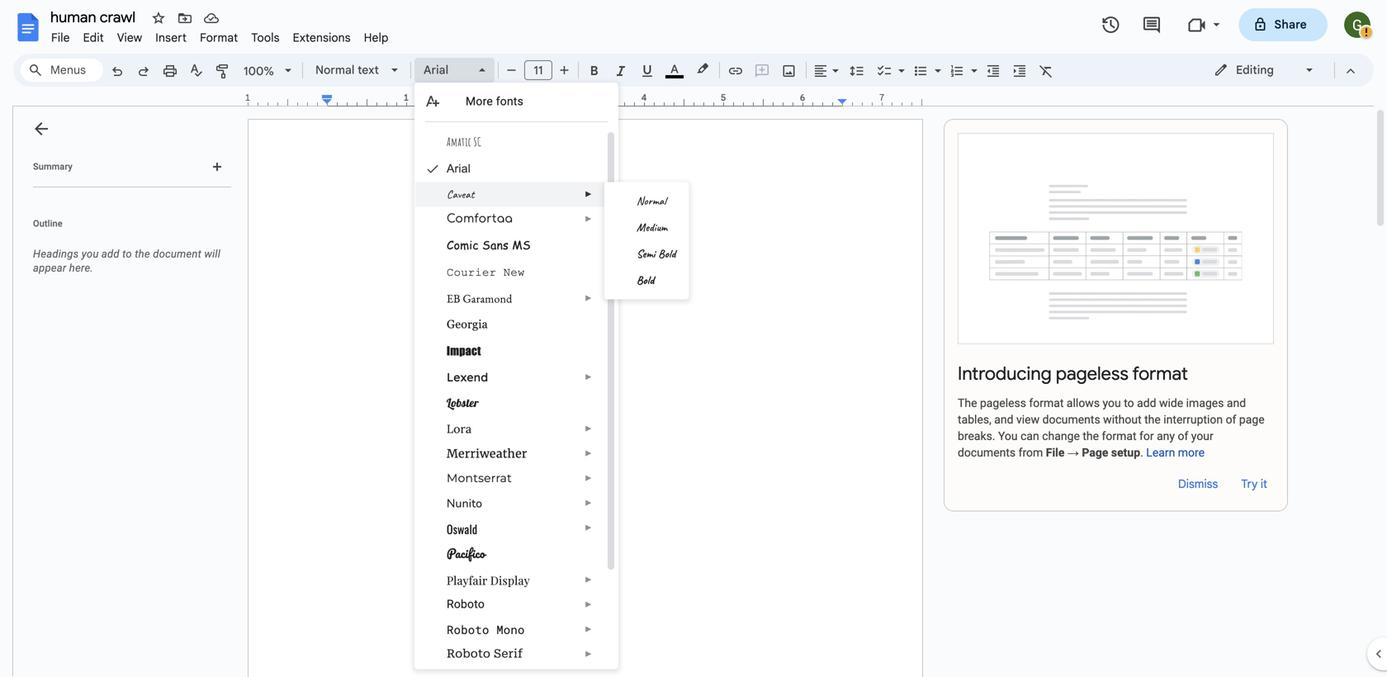 Task type: locate. For each thing, give the bounding box(es) containing it.
13 ► from the top
[[585, 649, 593, 659]]

format for the pageless format allows you to add wide images and tables, and view documents without the interruption of page breaks. you can change the format for any of your documents from
[[1029, 396, 1064, 410]]

► for roboto
[[585, 600, 593, 609]]

1 vertical spatial of
[[1178, 429, 1188, 443]]

normal for normal
[[637, 194, 666, 208]]

highlight color image
[[694, 59, 712, 78]]

normal inside option
[[315, 63, 355, 77]]

10 ► from the top
[[585, 575, 593, 585]]

1 vertical spatial you
[[1103, 396, 1121, 410]]

format down without
[[1102, 429, 1137, 443]]

bold down 'semi'
[[637, 273, 654, 287]]

1
[[245, 92, 250, 103]]

1 vertical spatial file
[[1046, 446, 1065, 460]]

pageless down introducing
[[980, 396, 1026, 410]]

view menu item
[[111, 28, 149, 47]]

format up view
[[1029, 396, 1064, 410]]

► for lexend
[[585, 372, 593, 382]]

documents up change
[[1043, 413, 1100, 427]]

0 horizontal spatial file
[[51, 31, 70, 45]]

courier
[[447, 266, 496, 279]]

9 ► from the top
[[585, 523, 593, 533]]

and up page
[[1227, 396, 1246, 410]]

0 vertical spatial and
[[1227, 396, 1246, 410]]

help menu item
[[357, 28, 395, 47]]

pageless
[[1056, 362, 1129, 385], [980, 396, 1026, 410]]

montserrat
[[447, 471, 512, 485]]

semi
[[637, 246, 655, 261]]

it
[[1261, 477, 1268, 491]]

normal left text
[[315, 63, 355, 77]]

playfair display
[[447, 573, 530, 588]]

you up the here.
[[82, 248, 99, 260]]

1 vertical spatial roboto
[[447, 622, 489, 637]]

file inside menu item
[[51, 31, 70, 45]]

oswald
[[447, 521, 477, 538]]

8 ► from the top
[[585, 498, 593, 508]]

menu bar containing file
[[45, 21, 395, 49]]

0 vertical spatial arial
[[424, 63, 448, 77]]

merriweather
[[447, 446, 527, 461]]

1 vertical spatial bold
[[637, 273, 654, 287]]

► for caveat
[[585, 190, 593, 199]]

1 horizontal spatial add
[[1137, 396, 1156, 410]]

roboto
[[447, 597, 485, 611], [447, 622, 489, 637], [447, 647, 491, 661]]

file → page setup . learn more
[[1046, 446, 1205, 460]]

roboto down playfair
[[447, 597, 485, 611]]

6 ► from the top
[[585, 449, 593, 458]]

pageless up the allows
[[1056, 362, 1129, 385]]

editing
[[1236, 63, 1274, 77]]

2 horizontal spatial the
[[1145, 413, 1161, 427]]

1 vertical spatial arial
[[447, 162, 471, 175]]

pageless inside the pageless format allows you to add wide images and tables, and view documents without the interruption of page breaks. you can change the format for any of your documents from
[[980, 396, 1026, 410]]

arial up caveat
[[447, 162, 471, 175]]

extensions menu item
[[286, 28, 357, 47]]

0 horizontal spatial documents
[[958, 446, 1016, 460]]

1 vertical spatial format
[[1029, 396, 1064, 410]]

format for introducing pageless format
[[1132, 362, 1188, 385]]

format
[[1132, 362, 1188, 385], [1029, 396, 1064, 410], [1102, 429, 1137, 443]]

menu containing normal
[[604, 182, 689, 299]]

normal for normal text
[[315, 63, 355, 77]]

courier new
[[447, 266, 525, 279]]

normal
[[315, 63, 355, 77], [637, 194, 666, 208]]

learn
[[1146, 446, 1175, 460]]

the up page
[[1083, 429, 1099, 443]]

► for roboto mono
[[585, 625, 593, 634]]

of
[[1226, 413, 1236, 427], [1178, 429, 1188, 443]]

0 horizontal spatial you
[[82, 248, 99, 260]]

of right any
[[1178, 429, 1188, 443]]

1 horizontal spatial documents
[[1043, 413, 1100, 427]]

Menus field
[[21, 59, 103, 82]]

bold
[[658, 246, 676, 261], [637, 273, 654, 287]]

0 vertical spatial you
[[82, 248, 99, 260]]

bold right 'semi'
[[658, 246, 676, 261]]

1 horizontal spatial to
[[1124, 396, 1134, 410]]

0 vertical spatial file
[[51, 31, 70, 45]]

to down 'outline' heading at the left top of the page
[[122, 248, 132, 260]]

you up without
[[1103, 396, 1121, 410]]

2 roboto from the top
[[447, 622, 489, 637]]

0 horizontal spatial the
[[135, 248, 150, 260]]

extensions
[[293, 31, 351, 45]]

file
[[51, 31, 70, 45], [1046, 446, 1065, 460]]

2 vertical spatial format
[[1102, 429, 1137, 443]]

garamond
[[463, 291, 512, 306]]

1 horizontal spatial normal
[[637, 194, 666, 208]]

1 vertical spatial add
[[1137, 396, 1156, 410]]

4 ► from the top
[[585, 372, 593, 382]]

sc
[[474, 135, 481, 149]]

introducing
[[958, 362, 1052, 385]]

text color image
[[666, 59, 684, 78]]

0 horizontal spatial pageless
[[980, 396, 1026, 410]]

1 horizontal spatial and
[[1227, 396, 1246, 410]]

Star checkbox
[[147, 7, 170, 30]]

2 vertical spatial roboto
[[447, 647, 491, 661]]

1 horizontal spatial file
[[1046, 446, 1065, 460]]

try it
[[1241, 477, 1268, 491]]

ms
[[512, 237, 531, 253]]

0 vertical spatial pageless
[[1056, 362, 1129, 385]]

to up without
[[1124, 396, 1134, 410]]

arial right text
[[424, 63, 448, 77]]

arial
[[424, 63, 448, 77], [447, 162, 471, 175]]

arial option
[[424, 59, 469, 82]]

left margin image
[[249, 93, 332, 106]]

0 horizontal spatial to
[[122, 248, 132, 260]]

► for nunito
[[585, 498, 593, 508]]

more
[[1178, 446, 1205, 460]]

pageless for introducing
[[1056, 362, 1129, 385]]

► for playfair display
[[585, 575, 593, 585]]

1 horizontal spatial the
[[1083, 429, 1099, 443]]

1 ► from the top
[[585, 190, 593, 199]]

tools
[[251, 31, 280, 45]]

1 vertical spatial to
[[1124, 396, 1134, 410]]

3 ► from the top
[[585, 294, 593, 303]]

3 roboto from the top
[[447, 647, 491, 661]]

and
[[1227, 396, 1246, 410], [994, 413, 1014, 427]]

and up you
[[994, 413, 1014, 427]]

0 vertical spatial documents
[[1043, 413, 1100, 427]]

►
[[585, 190, 593, 199], [585, 214, 593, 224], [585, 294, 593, 303], [585, 372, 593, 382], [585, 424, 593, 433], [585, 449, 593, 458], [585, 474, 593, 483], [585, 498, 593, 508], [585, 523, 593, 533], [585, 575, 593, 585], [585, 600, 593, 609], [585, 625, 593, 634], [585, 649, 593, 659]]

your
[[1191, 429, 1214, 443]]

format up wide on the bottom right of the page
[[1132, 362, 1188, 385]]

1 vertical spatial normal
[[637, 194, 666, 208]]

format
[[200, 31, 238, 45]]

appear
[[33, 262, 66, 274]]

menu bar banner
[[0, 0, 1387, 677]]

0 vertical spatial format
[[1132, 362, 1188, 385]]

file up menus field
[[51, 31, 70, 45]]

1 horizontal spatial pageless
[[1056, 362, 1129, 385]]

will
[[204, 248, 221, 260]]

insert
[[155, 31, 187, 45]]

lexend
[[447, 370, 488, 384]]

documents
[[1043, 413, 1100, 427], [958, 446, 1016, 460]]

documents down breaks.
[[958, 446, 1016, 460]]

view
[[1016, 413, 1040, 427]]

the down 'outline' heading at the left top of the page
[[135, 248, 150, 260]]

comic
[[447, 237, 479, 253]]

the up for
[[1145, 413, 1161, 427]]

0 vertical spatial roboto
[[447, 597, 485, 611]]

add down 'outline' heading at the left top of the page
[[101, 248, 120, 260]]

2 vertical spatial the
[[1083, 429, 1099, 443]]

the pageless format allows you to add wide images and tables, and view documents without the interruption of page breaks. you can change the format for any of your documents from
[[958, 396, 1265, 460]]

images
[[1186, 396, 1224, 410]]

menu bar
[[45, 21, 395, 49]]

roboto down roboto mono
[[447, 647, 491, 661]]

1 vertical spatial documents
[[958, 446, 1016, 460]]

Rename text field
[[45, 7, 145, 26]]

to
[[122, 248, 132, 260], [1124, 396, 1134, 410]]

0 horizontal spatial add
[[101, 248, 120, 260]]

headings you add to the document will appear here.
[[33, 248, 221, 274]]

11 ► from the top
[[585, 600, 593, 609]]

menu
[[604, 182, 689, 299]]

headings
[[33, 248, 79, 260]]

add inside the pageless format allows you to add wide images and tables, and view documents without the interruption of page breaks. you can change the format for any of your documents from
[[1137, 396, 1156, 410]]

line & paragraph spacing image
[[848, 59, 867, 82]]

amatic sc
[[447, 135, 481, 149]]

1 vertical spatial pageless
[[980, 396, 1026, 410]]

add left wide on the bottom right of the page
[[1137, 396, 1156, 410]]

► for roboto serif
[[585, 649, 593, 659]]

allows
[[1067, 396, 1100, 410]]

0 vertical spatial bold
[[658, 246, 676, 261]]

file inside introducing pageless format list
[[1046, 446, 1065, 460]]

roboto for roboto mono
[[447, 622, 489, 637]]

normal up medium
[[637, 194, 666, 208]]

add
[[101, 248, 120, 260], [1137, 396, 1156, 410]]

► for merriweather
[[585, 449, 593, 458]]

try
[[1241, 477, 1258, 491]]

the inside headings you add to the document will appear here.
[[135, 248, 150, 260]]

main toolbar
[[102, 0, 1059, 431]]

add inside headings you add to the document will appear here.
[[101, 248, 120, 260]]

page
[[1239, 413, 1265, 427]]

0 horizontal spatial of
[[1178, 429, 1188, 443]]

the
[[135, 248, 150, 260], [1145, 413, 1161, 427], [1083, 429, 1099, 443]]

help
[[364, 31, 389, 45]]

file down change
[[1046, 446, 1065, 460]]

1 horizontal spatial bold
[[658, 246, 676, 261]]

0 vertical spatial add
[[101, 248, 120, 260]]

0 horizontal spatial and
[[994, 413, 1014, 427]]

12 ► from the top
[[585, 625, 593, 634]]

you
[[82, 248, 99, 260], [1103, 396, 1121, 410]]

0 horizontal spatial normal
[[315, 63, 355, 77]]

any
[[1157, 429, 1175, 443]]

Font size field
[[524, 60, 559, 81]]

0 vertical spatial of
[[1226, 413, 1236, 427]]

0 vertical spatial to
[[122, 248, 132, 260]]

5 ► from the top
[[585, 424, 593, 433]]

1 horizontal spatial you
[[1103, 396, 1121, 410]]

0 vertical spatial normal
[[315, 63, 355, 77]]

impact
[[447, 344, 481, 358]]

mode and view toolbar
[[1201, 54, 1364, 87]]

2 ► from the top
[[585, 214, 593, 224]]

caveat
[[447, 187, 474, 201]]

0 vertical spatial the
[[135, 248, 150, 260]]

7 ► from the top
[[585, 474, 593, 483]]

roboto up roboto serif
[[447, 622, 489, 637]]

of left page
[[1226, 413, 1236, 427]]



Task type: describe. For each thing, give the bounding box(es) containing it.
► for oswald
[[585, 523, 593, 533]]

share
[[1275, 17, 1307, 32]]

for
[[1139, 429, 1154, 443]]

1 horizontal spatial of
[[1226, 413, 1236, 427]]

serif
[[494, 647, 523, 661]]

you inside headings you add to the document will appear here.
[[82, 248, 99, 260]]

view
[[117, 31, 142, 45]]

summary heading
[[33, 160, 73, 173]]

wide
[[1159, 396, 1183, 410]]

tools menu item
[[245, 28, 286, 47]]

breaks.
[[958, 429, 995, 443]]

editing button
[[1202, 58, 1327, 83]]

without
[[1103, 413, 1142, 427]]

comic sans ms
[[447, 237, 531, 253]]

from
[[1019, 446, 1043, 460]]

here.
[[69, 262, 93, 274]]

tables,
[[958, 413, 992, 427]]

dismiss button
[[1172, 471, 1225, 498]]

page
[[1082, 446, 1108, 460]]

setup
[[1111, 446, 1140, 460]]

nunito
[[447, 496, 482, 512]]

edit
[[83, 31, 104, 45]]

more fonts
[[466, 95, 524, 108]]

share button
[[1239, 8, 1328, 41]]

medium
[[637, 220, 667, 235]]

Font size text field
[[525, 60, 552, 80]]

document
[[153, 248, 201, 260]]

you inside the pageless format allows you to add wide images and tables, and view documents without the interruption of page breaks. you can change the format for any of your documents from
[[1103, 396, 1121, 410]]

Zoom field
[[237, 59, 299, 84]]

comfortaa
[[447, 212, 513, 225]]

Zoom text field
[[239, 59, 279, 83]]

outline heading
[[13, 217, 238, 240]]

menu bar inside the menu bar 'banner'
[[45, 21, 395, 49]]

try it button
[[1235, 471, 1274, 498]]

sans
[[482, 237, 509, 253]]

arial inside option
[[424, 63, 448, 77]]

insert image image
[[780, 59, 799, 82]]

dismiss
[[1178, 477, 1218, 491]]

menu inside introducing pageless format application
[[604, 182, 689, 299]]

introducing pageless format application
[[0, 0, 1387, 677]]

pacifico
[[447, 543, 485, 564]]

playfair
[[447, 573, 487, 588]]

pageless for the
[[980, 396, 1026, 410]]

interruption
[[1164, 413, 1223, 427]]

format menu item
[[193, 28, 245, 47]]

normal text
[[315, 63, 379, 77]]

pacifico menu
[[415, 83, 618, 669]]

roboto for roboto serif
[[447, 647, 491, 661]]

text
[[358, 63, 379, 77]]

► for lora
[[585, 424, 593, 433]]

eb
[[447, 291, 460, 306]]

to inside headings you add to the document will appear here.
[[122, 248, 132, 260]]

0 horizontal spatial bold
[[637, 273, 654, 287]]

roboto mono
[[447, 622, 525, 637]]

change
[[1042, 429, 1080, 443]]

1 roboto from the top
[[447, 597, 485, 611]]

.
[[1140, 446, 1143, 460]]

you
[[998, 429, 1018, 443]]

→
[[1068, 446, 1079, 460]]

outline
[[33, 218, 63, 229]]

insert menu item
[[149, 28, 193, 47]]

the
[[958, 396, 977, 410]]

semi bold
[[637, 246, 676, 261]]

document outline element
[[13, 107, 238, 677]]

learn more link
[[1146, 446, 1205, 460]]

to inside the pageless format allows you to add wide images and tables, and view documents without the interruption of page breaks. you can change the format for any of your documents from
[[1124, 396, 1134, 410]]

document with wide table extending beyond text width image
[[958, 133, 1274, 344]]

1 vertical spatial the
[[1145, 413, 1161, 427]]

can
[[1021, 429, 1039, 443]]

amatic
[[447, 135, 471, 149]]

mono
[[496, 622, 525, 637]]

lora
[[447, 422, 472, 436]]

georgia
[[447, 317, 488, 331]]

arial inside pacifico menu
[[447, 162, 471, 175]]

introducing pageless format
[[958, 362, 1188, 385]]

roboto serif
[[447, 647, 523, 661]]

► for comfortaa
[[585, 214, 593, 224]]

file for file → page setup . learn more
[[1046, 446, 1065, 460]]

styles list. normal text selected. option
[[315, 59, 381, 82]]

► for eb garamond
[[585, 294, 593, 303]]

right margin image
[[838, 93, 921, 106]]

introducing pageless format list
[[944, 119, 1288, 512]]

new
[[504, 266, 525, 279]]

edit menu item
[[76, 28, 111, 47]]

eb garamond
[[447, 291, 512, 306]]

1 vertical spatial and
[[994, 413, 1014, 427]]

file menu item
[[45, 28, 76, 47]]

display
[[490, 573, 530, 588]]

lobster
[[447, 396, 479, 410]]

summary
[[33, 161, 73, 172]]

file for file
[[51, 31, 70, 45]]

more
[[466, 95, 493, 108]]

► for montserrat
[[585, 474, 593, 483]]

fonts
[[496, 95, 524, 108]]



Task type: vqa. For each thing, say whether or not it's contained in the screenshot.
Introducing pageless
yes



